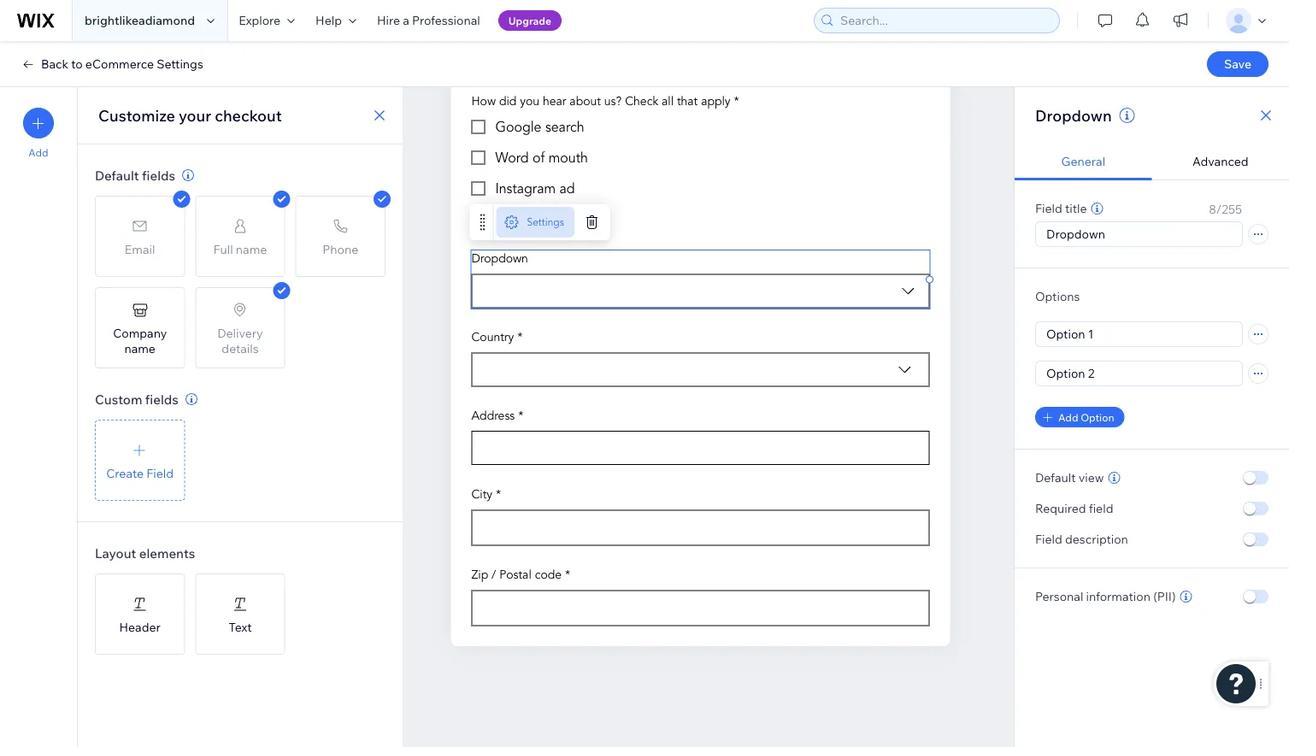 Task type: locate. For each thing, give the bounding box(es) containing it.
0 vertical spatial fields
[[142, 167, 175, 183]]

company
[[113, 325, 167, 340]]

0 vertical spatial settings
[[157, 56, 203, 71]]

settings
[[157, 56, 203, 71], [527, 216, 564, 229]]

field left title
[[1036, 201, 1063, 216]]

tab list containing general
[[1015, 144, 1290, 180]]

upgrade
[[509, 14, 552, 27]]

8
[[1210, 202, 1217, 217]]

option
[[1081, 411, 1115, 424]]

general button
[[1015, 144, 1152, 180]]

1 horizontal spatial settings
[[527, 216, 564, 229]]

8 / 255
[[1210, 202, 1243, 217]]

fields
[[142, 167, 175, 183], [145, 391, 179, 408]]

advanced button
[[1152, 144, 1290, 180]]

save
[[1225, 56, 1252, 71]]

field
[[1036, 201, 1063, 216], [146, 466, 174, 481], [1036, 532, 1063, 547]]

1 vertical spatial fields
[[145, 391, 179, 408]]

2 vertical spatial field
[[1036, 532, 1063, 547]]

1 horizontal spatial default
[[1036, 470, 1076, 485]]

customize
[[98, 106, 175, 125]]

0 vertical spatial add
[[29, 146, 48, 159]]

back to ecommerce settings
[[41, 56, 203, 71]]

add inside button
[[29, 146, 48, 159]]

add option
[[1059, 411, 1115, 424]]

0 vertical spatial default
[[95, 167, 139, 183]]

a
[[403, 13, 410, 28]]

add button
[[23, 108, 54, 159]]

add inside 'button'
[[1059, 411, 1079, 424]]

0 horizontal spatial settings
[[157, 56, 203, 71]]

tab list
[[1015, 144, 1290, 180]]

(pii)
[[1154, 589, 1176, 604]]

field right the create
[[146, 466, 174, 481]]

save button
[[1208, 51, 1269, 77]]

field down required
[[1036, 532, 1063, 547]]

1 vertical spatial default
[[1036, 470, 1076, 485]]

personal
[[1036, 589, 1084, 604]]

default for default view
[[1036, 470, 1076, 485]]

255
[[1222, 202, 1243, 217]]

hire a professional
[[377, 13, 480, 28]]

create
[[106, 466, 144, 481]]

fields down the customize
[[142, 167, 175, 183]]

default view
[[1036, 470, 1105, 485]]

0 vertical spatial field
[[1036, 201, 1063, 216]]

default down the customize
[[95, 167, 139, 183]]

field for field description
[[1036, 532, 1063, 547]]

1 vertical spatial settings
[[527, 216, 564, 229]]

field title
[[1036, 201, 1088, 216]]

0 horizontal spatial default
[[95, 167, 139, 183]]

header
[[119, 620, 161, 635]]

default up required
[[1036, 470, 1076, 485]]

1 vertical spatial add
[[1059, 411, 1079, 424]]

professional
[[412, 13, 480, 28]]

Field title text field
[[1037, 222, 1243, 246]]

1 horizontal spatial add
[[1059, 411, 1079, 424]]

elements
[[139, 545, 195, 561]]

add option button
[[1036, 407, 1125, 428]]

field
[[1089, 501, 1114, 516]]

add for add option
[[1059, 411, 1079, 424]]

hire
[[377, 13, 400, 28]]

layout
[[95, 545, 136, 561]]

fields right custom
[[145, 391, 179, 408]]

back
[[41, 56, 69, 71]]

default
[[95, 167, 139, 183], [1036, 470, 1076, 485]]

Options text field
[[1037, 322, 1243, 346]]

layout elements
[[95, 545, 195, 561]]

help
[[316, 13, 342, 28]]

0 horizontal spatial add
[[29, 146, 48, 159]]

settings inside button
[[527, 216, 564, 229]]

field inside button
[[146, 466, 174, 481]]

1 vertical spatial field
[[146, 466, 174, 481]]

help button
[[305, 0, 367, 41]]

required field
[[1036, 501, 1114, 516]]

add
[[29, 146, 48, 159], [1059, 411, 1079, 424]]

advanced
[[1193, 154, 1249, 169]]

hire a professional link
[[367, 0, 491, 41]]

dropdown
[[1036, 106, 1112, 125]]



Task type: describe. For each thing, give the bounding box(es) containing it.
upgrade button
[[498, 10, 562, 31]]

text
[[229, 620, 252, 635]]

description
[[1066, 532, 1129, 547]]

checkout
[[215, 106, 282, 125]]

fields for default fields
[[142, 167, 175, 183]]

general
[[1062, 154, 1106, 169]]

options
[[1036, 289, 1081, 304]]

/
[[1217, 202, 1222, 217]]

settings button
[[496, 207, 575, 238]]

back to ecommerce settings button
[[21, 56, 203, 72]]

view
[[1079, 470, 1105, 485]]

field description
[[1036, 532, 1129, 547]]

default for default fields
[[95, 167, 139, 183]]

personal information (pii)
[[1036, 589, 1176, 604]]

add for add
[[29, 146, 48, 159]]

field for field title
[[1036, 201, 1063, 216]]

settings inside 'button'
[[157, 56, 203, 71]]

required
[[1036, 501, 1087, 516]]

Options text field
[[1037, 362, 1243, 386]]

customize your checkout
[[98, 106, 282, 125]]

information
[[1087, 589, 1151, 604]]

to
[[71, 56, 83, 71]]

title
[[1066, 201, 1088, 216]]

ecommerce
[[85, 56, 154, 71]]

fields for custom fields
[[145, 391, 179, 408]]

company name
[[113, 325, 167, 356]]

explore
[[239, 13, 281, 28]]

name
[[124, 341, 156, 356]]

custom
[[95, 391, 142, 408]]

create field
[[106, 466, 174, 481]]

custom fields
[[95, 391, 179, 408]]

default fields
[[95, 167, 175, 183]]

brightlikeadiamond
[[85, 13, 195, 28]]

your
[[179, 106, 211, 125]]

create field button
[[95, 420, 185, 501]]

Search... field
[[836, 9, 1055, 33]]



Task type: vqa. For each thing, say whether or not it's contained in the screenshot.
Send Test Email button
no



